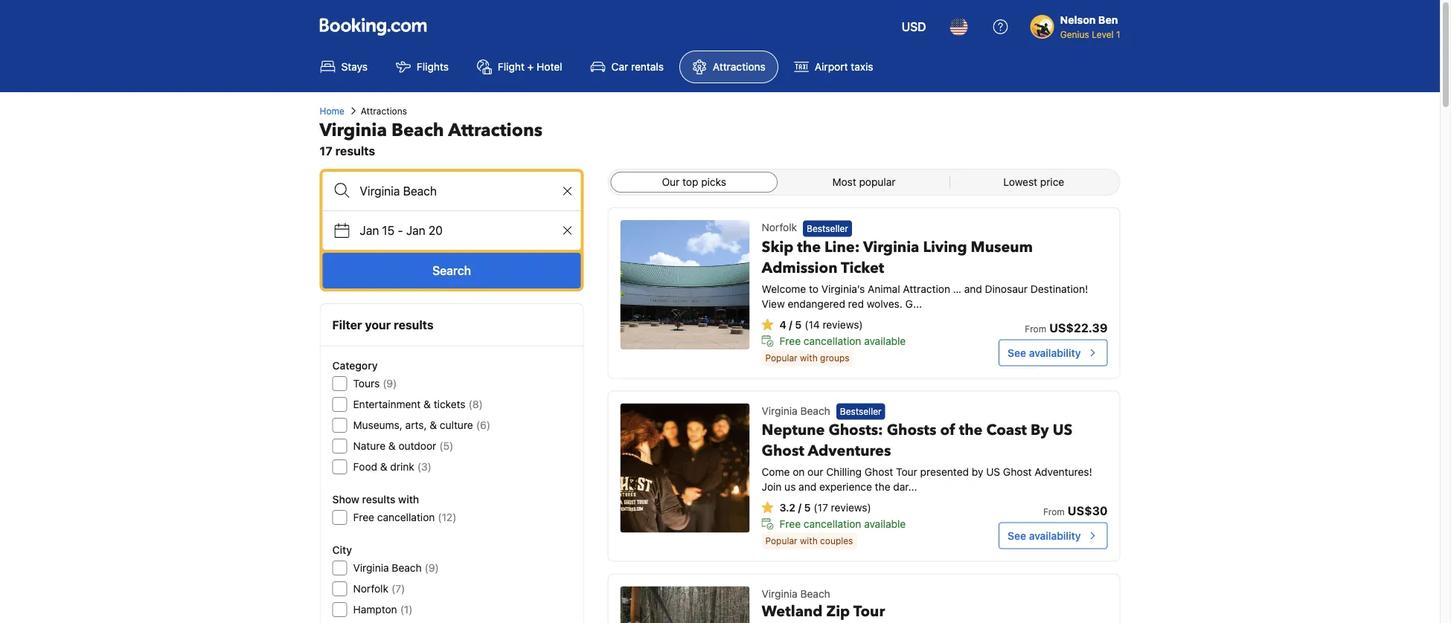 Task type: describe. For each thing, give the bounding box(es) containing it.
ticket
[[841, 258, 885, 278]]

and
[[799, 481, 817, 493]]

from us$22.39
[[1025, 321, 1108, 335]]

tour inside virginia beach wetland zip tour
[[854, 602, 885, 623]]

us$30
[[1068, 504, 1108, 518]]

(6)
[[476, 420, 491, 432]]

top
[[683, 176, 699, 188]]

1 horizontal spatial ghost
[[865, 466, 894, 478]]

nature & outdoor (5)
[[353, 440, 454, 453]]

wetland
[[762, 602, 823, 623]]

entertainment
[[353, 399, 421, 411]]

see for neptune ghosts: ghosts of the coast by us ghost adventures
[[1008, 530, 1027, 542]]

free cancellation available for to
[[780, 335, 906, 347]]

our
[[808, 466, 824, 478]]

nelson
[[1061, 14, 1096, 26]]

city
[[332, 545, 352, 557]]

popular with groups
[[766, 353, 850, 364]]

living
[[924, 237, 968, 257]]

genius
[[1061, 29, 1090, 39]]

skip the line: virginia living museum admission ticket image
[[621, 220, 750, 350]]

car
[[612, 61, 629, 73]]

1
[[1117, 29, 1121, 39]]

1 vertical spatial with
[[398, 494, 419, 506]]

us
[[785, 481, 796, 493]]

reviews) for adventures
[[831, 502, 872, 514]]

join
[[762, 481, 782, 493]]

car rentals link
[[578, 51, 677, 83]]

museums, arts, & culture (6)
[[353, 420, 491, 432]]

virginia beach wetland zip tour
[[762, 588, 885, 623]]

show results with
[[332, 494, 419, 506]]

filter your results
[[332, 318, 434, 332]]

popular for ghost
[[766, 537, 798, 547]]

hampton (1)
[[353, 604, 413, 616]]

usd button
[[893, 9, 936, 45]]

our
[[662, 176, 680, 188]]

2 vertical spatial results
[[362, 494, 396, 506]]

free for ghost
[[780, 518, 801, 531]]

attraction
[[903, 283, 951, 295]]

couples
[[821, 537, 854, 547]]

us$22.39
[[1050, 321, 1108, 335]]

beach up "neptune"
[[801, 405, 831, 417]]

welcome
[[762, 283, 806, 295]]

search
[[433, 264, 471, 278]]

destination!
[[1031, 283, 1089, 295]]

taxis
[[851, 61, 874, 73]]

category
[[332, 360, 378, 372]]

see for skip the line: virginia living museum admission ticket
[[1008, 347, 1027, 359]]

airport taxis
[[815, 61, 874, 73]]

nelson ben genius level 1
[[1061, 14, 1121, 39]]

from for skip the line: virginia living museum admission ticket
[[1025, 324, 1047, 335]]

/ for ghost
[[799, 502, 802, 514]]

to
[[809, 283, 819, 295]]

1 horizontal spatial (9)
[[425, 562, 439, 575]]

norfolk for norfolk
[[762, 221, 797, 234]]

wolves.
[[867, 298, 903, 310]]

admission
[[762, 258, 838, 278]]

virginia beach attractions 17 results
[[320, 118, 543, 158]]

picks
[[702, 176, 727, 188]]

home
[[320, 106, 345, 116]]

virginia beach (9)
[[353, 562, 439, 575]]

see availability for neptune ghosts: ghosts of the coast by us ghost adventures
[[1008, 530, 1081, 542]]

tours
[[353, 378, 380, 390]]

ghosts
[[887, 420, 937, 441]]

on
[[793, 466, 805, 478]]

…
[[954, 283, 962, 295]]

virginia for wetland
[[762, 588, 798, 601]]

museums,
[[353, 420, 403, 432]]

(7)
[[392, 583, 405, 596]]

usd
[[902, 20, 927, 34]]

home link
[[320, 104, 345, 118]]

the inside skip the line: virginia living museum admission ticket welcome to virginia's animal attraction … and dinosaur destination! view endangered red wolves. g...
[[798, 237, 821, 257]]

-
[[398, 224, 403, 238]]

virginia's
[[822, 283, 865, 295]]

neptune
[[762, 420, 825, 441]]

show
[[332, 494, 359, 506]]

1 vertical spatial results
[[394, 318, 434, 332]]

coast
[[987, 420, 1027, 441]]

experience
[[820, 481, 873, 493]]

with for ghost
[[800, 537, 818, 547]]

bestseller for ghosts:
[[840, 407, 882, 417]]

reviews) for to
[[823, 319, 863, 331]]

0 vertical spatial attractions
[[713, 61, 766, 73]]

tickets
[[434, 399, 466, 411]]

20
[[429, 224, 443, 238]]

most popular
[[833, 176, 896, 188]]

animal
[[868, 283, 901, 295]]

flight
[[498, 61, 525, 73]]

& for drink
[[380, 461, 388, 474]]

airport
[[815, 61, 848, 73]]

car rentals
[[612, 61, 664, 73]]

virginia beach
[[762, 405, 831, 417]]

0 vertical spatial us
[[1053, 420, 1073, 441]]

g...
[[906, 298, 922, 310]]

norfolk for norfolk (7)
[[353, 583, 389, 596]]

2 horizontal spatial ghost
[[1004, 466, 1032, 478]]

food & drink (3)
[[353, 461, 432, 474]]

0 horizontal spatial attractions
[[361, 106, 407, 116]]

museum
[[971, 237, 1033, 257]]

wetland zip tour image
[[621, 587, 750, 624]]

2 jan from the left
[[406, 224, 426, 238]]

virginia for (9)
[[353, 562, 389, 575]]

food
[[353, 461, 378, 474]]

virginia inside skip the line: virginia living museum admission ticket welcome to virginia's animal attraction … and dinosaur destination! view endangered red wolves. g...
[[864, 237, 920, 257]]

zip
[[827, 602, 850, 623]]

culture
[[440, 420, 473, 432]]

lowest
[[1004, 176, 1038, 188]]



Task type: vqa. For each thing, say whether or not it's contained in the screenshot.
availability associated with Skip the Line: Virginia Living Museum Admission Ticket
yes



Task type: locate. For each thing, give the bounding box(es) containing it.
1 vertical spatial 5
[[804, 502, 811, 514]]

(9) up entertainment
[[383, 378, 397, 390]]

bestseller
[[807, 224, 849, 234], [840, 407, 882, 417]]

1 see from the top
[[1008, 347, 1027, 359]]

lowest price
[[1004, 176, 1065, 188]]

0 vertical spatial tour
[[897, 466, 918, 478]]

0 horizontal spatial 5
[[795, 319, 802, 331]]

5 left "(17"
[[804, 502, 811, 514]]

see availability down from us$30
[[1008, 530, 1081, 542]]

virginia
[[320, 118, 387, 143], [864, 237, 920, 257], [762, 405, 798, 417], [353, 562, 389, 575], [762, 588, 798, 601]]

4
[[780, 319, 787, 331]]

available for to
[[865, 335, 906, 347]]

free down 4
[[780, 335, 801, 347]]

from inside from us$22.39
[[1025, 324, 1047, 335]]

1 available from the top
[[865, 335, 906, 347]]

see availability down from us$22.39
[[1008, 347, 1081, 359]]

presented
[[921, 466, 969, 478]]

norfolk
[[762, 221, 797, 234], [353, 583, 389, 596]]

0 vertical spatial from
[[1025, 324, 1047, 335]]

results up free cancellation (12)
[[362, 494, 396, 506]]

level
[[1092, 29, 1114, 39]]

outdoor
[[399, 440, 437, 453]]

nature
[[353, 440, 386, 453]]

attractions link
[[680, 51, 779, 83]]

virginia inside the virginia beach attractions 17 results
[[320, 118, 387, 143]]

1 horizontal spatial attractions
[[448, 118, 543, 143]]

(5)
[[440, 440, 454, 453]]

line:
[[825, 237, 860, 257]]

1 free cancellation available from the top
[[780, 335, 906, 347]]

1 vertical spatial availability
[[1029, 530, 1081, 542]]

virginia for attractions
[[320, 118, 387, 143]]

2 popular from the top
[[766, 537, 798, 547]]

jan 15 - jan 20
[[360, 224, 443, 238]]

virginia up wetland
[[762, 588, 798, 601]]

0 vertical spatial norfolk
[[762, 221, 797, 234]]

available for adventures
[[865, 518, 906, 531]]

cancellation for ghost
[[804, 518, 862, 531]]

tour right "zip"
[[854, 602, 885, 623]]

0 horizontal spatial the
[[798, 237, 821, 257]]

neptune ghosts: ghosts of the coast by us ghost adventures image
[[621, 404, 750, 533]]

beach inside the virginia beach attractions 17 results
[[392, 118, 444, 143]]

5 for ghost
[[804, 502, 811, 514]]

availability for neptune ghosts: ghosts of the coast by us ghost adventures
[[1029, 530, 1081, 542]]

beach inside virginia beach wetland zip tour
[[801, 588, 831, 601]]

norfolk (7)
[[353, 583, 405, 596]]

beach for (9)
[[392, 562, 422, 575]]

0 vertical spatial available
[[865, 335, 906, 347]]

our top picks
[[662, 176, 727, 188]]

bestseller up line:
[[807, 224, 849, 234]]

available down wolves.
[[865, 335, 906, 347]]

2 see availability from the top
[[1008, 530, 1081, 542]]

0 vertical spatial with
[[800, 353, 818, 364]]

from inside from us$30
[[1044, 507, 1065, 518]]

2 horizontal spatial the
[[960, 420, 983, 441]]

2 free cancellation available from the top
[[780, 518, 906, 531]]

0 vertical spatial 5
[[795, 319, 802, 331]]

1 vertical spatial attractions
[[361, 106, 407, 116]]

1 vertical spatial the
[[960, 420, 983, 441]]

hampton
[[353, 604, 397, 616]]

1 horizontal spatial us
[[1053, 420, 1073, 441]]

popular down 4
[[766, 353, 798, 364]]

1 vertical spatial see
[[1008, 530, 1027, 542]]

free cancellation available up couples
[[780, 518, 906, 531]]

with up free cancellation (12)
[[398, 494, 419, 506]]

popular
[[766, 353, 798, 364], [766, 537, 798, 547]]

& right arts,
[[430, 420, 437, 432]]

1 vertical spatial bestseller
[[840, 407, 882, 417]]

ghost up 'come'
[[762, 441, 805, 462]]

search button
[[323, 253, 581, 289]]

ghost right by
[[1004, 466, 1032, 478]]

bestseller for the
[[807, 224, 849, 234]]

1 vertical spatial popular
[[766, 537, 798, 547]]

cancellation for welcome
[[804, 335, 862, 347]]

1 vertical spatial available
[[865, 518, 906, 531]]

5 for welcome
[[795, 319, 802, 331]]

popular with couples
[[766, 537, 854, 547]]

3.2 / 5 (17 reviews)
[[780, 502, 872, 514]]

& for tickets
[[424, 399, 431, 411]]

free down 3.2
[[780, 518, 801, 531]]

from for neptune ghosts: ghosts of the coast by us ghost adventures
[[1044, 507, 1065, 518]]

0 vertical spatial bestseller
[[807, 224, 849, 234]]

1 see availability from the top
[[1008, 347, 1081, 359]]

rentals
[[631, 61, 664, 73]]

popular for welcome
[[766, 353, 798, 364]]

1 vertical spatial free cancellation available
[[780, 518, 906, 531]]

& for outdoor
[[389, 440, 396, 453]]

booking.com image
[[320, 18, 427, 36]]

reviews) down experience
[[831, 502, 872, 514]]

availability for skip the line: virginia living museum admission ticket
[[1029, 347, 1081, 359]]

results right 17
[[335, 144, 375, 158]]

cancellation up couples
[[804, 518, 862, 531]]

1 vertical spatial see availability
[[1008, 530, 1081, 542]]

groups
[[821, 353, 850, 364]]

0 vertical spatial see
[[1008, 347, 1027, 359]]

free cancellation (12)
[[353, 512, 457, 524]]

5
[[795, 319, 802, 331], [804, 502, 811, 514]]

15
[[382, 224, 395, 238]]

airport taxis link
[[782, 51, 886, 83]]

1 vertical spatial norfolk
[[353, 583, 389, 596]]

available
[[865, 335, 906, 347], [865, 518, 906, 531]]

/ for welcome
[[790, 319, 793, 331]]

1 vertical spatial from
[[1044, 507, 1065, 518]]

beach down flights link
[[392, 118, 444, 143]]

& up food & drink (3)
[[389, 440, 396, 453]]

0 horizontal spatial (9)
[[383, 378, 397, 390]]

0 vertical spatial availability
[[1029, 347, 1081, 359]]

0 vertical spatial /
[[790, 319, 793, 331]]

the right 'of'
[[960, 420, 983, 441]]

5 left (14
[[795, 319, 802, 331]]

and dinosaur
[[965, 283, 1028, 295]]

0 vertical spatial popular
[[766, 353, 798, 364]]

availability down from us$30
[[1029, 530, 1081, 542]]

by
[[1031, 420, 1050, 441]]

1 horizontal spatial norfolk
[[762, 221, 797, 234]]

red
[[849, 298, 864, 310]]

virginia up "neptune"
[[762, 405, 798, 417]]

flight + hotel
[[498, 61, 563, 73]]

ghost up the dar...
[[865, 466, 894, 478]]

ghost
[[762, 441, 805, 462], [865, 466, 894, 478], [1004, 466, 1032, 478]]

free
[[780, 335, 801, 347], [353, 512, 375, 524], [780, 518, 801, 531]]

results inside the virginia beach attractions 17 results
[[335, 144, 375, 158]]

2 available from the top
[[865, 518, 906, 531]]

the
[[798, 237, 821, 257], [960, 420, 983, 441], [875, 481, 891, 493]]

free cancellation available
[[780, 335, 906, 347], [780, 518, 906, 531]]

1 horizontal spatial 5
[[804, 502, 811, 514]]

norfolk up hampton
[[353, 583, 389, 596]]

beach up "zip"
[[801, 588, 831, 601]]

free for welcome
[[780, 335, 801, 347]]

flights link
[[383, 51, 462, 83]]

skip
[[762, 237, 794, 257]]

(9) down (12)
[[425, 562, 439, 575]]

0 horizontal spatial jan
[[360, 224, 379, 238]]

0 vertical spatial see availability
[[1008, 347, 1081, 359]]

see availability
[[1008, 347, 1081, 359], [1008, 530, 1081, 542]]

0 vertical spatial the
[[798, 237, 821, 257]]

1 popular from the top
[[766, 353, 798, 364]]

from left us$30
[[1044, 507, 1065, 518]]

3.2
[[780, 502, 796, 514]]

flight + hotel link
[[465, 51, 575, 83]]

cancellation up groups
[[804, 335, 862, 347]]

available down the dar...
[[865, 518, 906, 531]]

1 jan from the left
[[360, 224, 379, 238]]

stays link
[[308, 51, 380, 83]]

bestseller up the ghosts:
[[840, 407, 882, 417]]

reviews) down red at the right top
[[823, 319, 863, 331]]

with left couples
[[800, 537, 818, 547]]

free down show results with
[[353, 512, 375, 524]]

0 horizontal spatial us
[[987, 466, 1001, 478]]

ghosts:
[[829, 420, 884, 441]]

1 horizontal spatial jan
[[406, 224, 426, 238]]

0 vertical spatial (9)
[[383, 378, 397, 390]]

&
[[424, 399, 431, 411], [430, 420, 437, 432], [389, 440, 396, 453], [380, 461, 388, 474]]

most
[[833, 176, 857, 188]]

view
[[762, 298, 785, 310]]

reviews)
[[823, 319, 863, 331], [831, 502, 872, 514]]

virginia down home link
[[320, 118, 387, 143]]

popular
[[860, 176, 896, 188]]

tour up the dar...
[[897, 466, 918, 478]]

(3)
[[418, 461, 432, 474]]

jan left 15
[[360, 224, 379, 238]]

2 vertical spatial attractions
[[448, 118, 543, 143]]

virginia up ticket
[[864, 237, 920, 257]]

arts,
[[406, 420, 427, 432]]

(8)
[[469, 399, 483, 411]]

popular down 3.2
[[766, 537, 798, 547]]

beach for attractions
[[392, 118, 444, 143]]

price
[[1041, 176, 1065, 188]]

0 horizontal spatial /
[[790, 319, 793, 331]]

jan
[[360, 224, 379, 238], [406, 224, 426, 238]]

from left the 'us$22.39'
[[1025, 324, 1047, 335]]

adventures!
[[1035, 466, 1093, 478]]

availability down from us$22.39
[[1029, 347, 1081, 359]]

virginia inside virginia beach wetland zip tour
[[762, 588, 798, 601]]

cancellation down show results with
[[377, 512, 435, 524]]

stays
[[341, 61, 368, 73]]

1 horizontal spatial /
[[799, 502, 802, 514]]

1 vertical spatial (9)
[[425, 562, 439, 575]]

free cancellation available for adventures
[[780, 518, 906, 531]]

2 see from the top
[[1008, 530, 1027, 542]]

beach for wetland
[[801, 588, 831, 601]]

1 availability from the top
[[1029, 347, 1081, 359]]

1 vertical spatial us
[[987, 466, 1001, 478]]

tour
[[897, 466, 918, 478], [854, 602, 885, 623]]

your account menu nelson ben genius level 1 element
[[1031, 7, 1127, 41]]

tour inside neptune ghosts: ghosts of the coast by us ghost adventures come on our chilling ghost tour presented by us ghost adventures! join us and experience the dar...
[[897, 466, 918, 478]]

results right your
[[394, 318, 434, 332]]

1 horizontal spatial tour
[[897, 466, 918, 478]]

ben
[[1099, 14, 1119, 26]]

0 vertical spatial free cancellation available
[[780, 335, 906, 347]]

from
[[1025, 324, 1047, 335], [1044, 507, 1065, 518]]

/ right 3.2
[[799, 502, 802, 514]]

2 horizontal spatial attractions
[[713, 61, 766, 73]]

with left groups
[[800, 353, 818, 364]]

0 horizontal spatial ghost
[[762, 441, 805, 462]]

& up museums, arts, & culture (6)
[[424, 399, 431, 411]]

/ right 4
[[790, 319, 793, 331]]

see availability for skip the line: virginia living museum admission ticket
[[1008, 347, 1081, 359]]

2 vertical spatial with
[[800, 537, 818, 547]]

the up admission
[[798, 237, 821, 257]]

availability
[[1029, 347, 1081, 359], [1029, 530, 1081, 542]]

0 vertical spatial reviews)
[[823, 319, 863, 331]]

0 horizontal spatial norfolk
[[353, 583, 389, 596]]

0 horizontal spatial tour
[[854, 602, 885, 623]]

1 vertical spatial /
[[799, 502, 802, 514]]

2 availability from the top
[[1029, 530, 1081, 542]]

of
[[941, 420, 956, 441]]

4 / 5 (14 reviews)
[[780, 319, 863, 331]]

2 vertical spatial the
[[875, 481, 891, 493]]

skip the line: virginia living museum admission ticket welcome to virginia's animal attraction … and dinosaur destination! view endangered red wolves. g...
[[762, 237, 1089, 310]]

filter
[[332, 318, 362, 332]]

1 vertical spatial tour
[[854, 602, 885, 623]]

0 vertical spatial results
[[335, 144, 375, 158]]

free cancellation available up groups
[[780, 335, 906, 347]]

entertainment & tickets (8)
[[353, 399, 483, 411]]

jan right -
[[406, 224, 426, 238]]

1 vertical spatial reviews)
[[831, 502, 872, 514]]

beach
[[392, 118, 444, 143], [801, 405, 831, 417], [392, 562, 422, 575], [801, 588, 831, 601]]

+
[[528, 61, 534, 73]]

beach up "(7)"
[[392, 562, 422, 575]]

norfolk up skip
[[762, 221, 797, 234]]

hotel
[[537, 61, 563, 73]]

Where are you going? search field
[[323, 172, 581, 211]]

the left the dar...
[[875, 481, 891, 493]]

1 horizontal spatial the
[[875, 481, 891, 493]]

virginia up norfolk (7)
[[353, 562, 389, 575]]

& left the drink on the left
[[380, 461, 388, 474]]

with for welcome
[[800, 353, 818, 364]]

attractions inside the virginia beach attractions 17 results
[[448, 118, 543, 143]]



